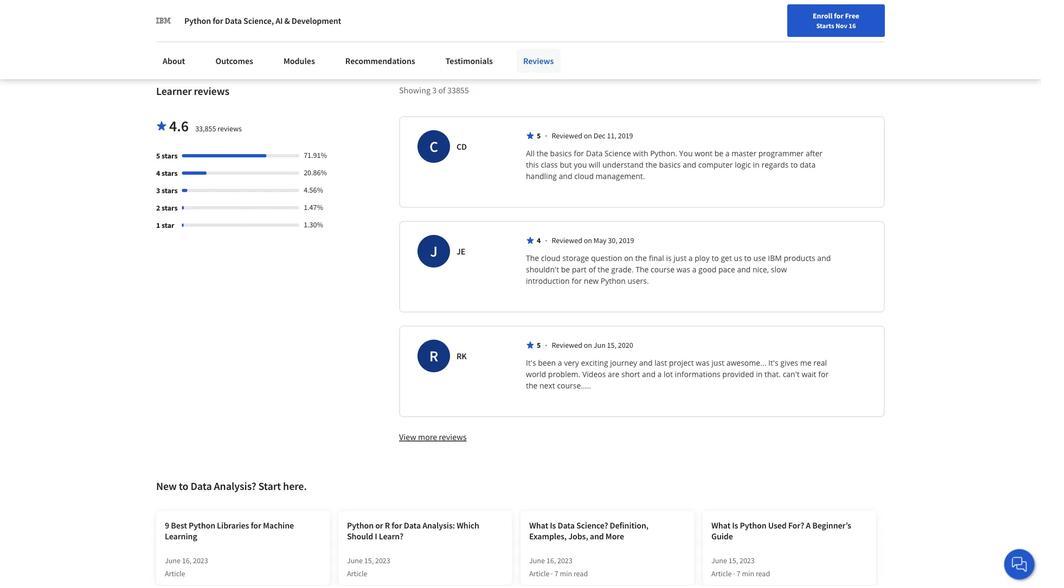 Task type: vqa. For each thing, say whether or not it's contained in the screenshot.


Task type: describe. For each thing, give the bounding box(es) containing it.
to left get
[[712, 253, 719, 263]]

science
[[605, 148, 632, 159]]

analysis:
[[423, 520, 455, 531]]

best
[[171, 520, 187, 531]]

is
[[667, 253, 672, 263]]

definition,
[[610, 520, 649, 531]]

4.56%
[[304, 185, 323, 195]]

master
[[732, 148, 757, 159]]

cd
[[457, 141, 467, 152]]

on for c
[[584, 131, 593, 141]]

the right all
[[537, 148, 549, 159]]

2019 for j
[[619, 236, 635, 245]]

on for j
[[584, 236, 593, 245]]

and right products at the right top of page
[[818, 253, 831, 263]]

world
[[526, 369, 547, 379]]

cloud inside all the basics for data science with python. you wont be a master programmer after this class but you will understand the basics and computer logic in regards to data handling and cloud management.
[[575, 171, 594, 181]]

more
[[606, 531, 625, 542]]

gives
[[781, 358, 799, 368]]

· for what is python used for? a beginner's guide
[[734, 569, 736, 578]]

to inside all the basics for data science with python. you wont be a master programmer after this class but you will understand the basics and computer logic in regards to data handling and cloud management.
[[791, 160, 798, 170]]

1 vertical spatial 5
[[156, 151, 160, 161]]

nice,
[[753, 264, 769, 275]]

libraries
[[217, 520, 249, 531]]

slow
[[771, 264, 787, 275]]

awesome...
[[727, 358, 767, 368]]

logic
[[735, 160, 752, 170]]

data inside all the basics for data science with python. you wont be a master programmer after this class but you will understand the basics and computer logic in regards to data handling and cloud management.
[[586, 148, 603, 159]]

me
[[801, 358, 812, 368]]

science?
[[577, 520, 609, 531]]

and down you
[[683, 160, 697, 170]]

your
[[756, 12, 771, 22]]

view
[[399, 432, 417, 443]]

data
[[800, 160, 816, 170]]

should
[[347, 531, 373, 542]]

programmer
[[759, 148, 804, 159]]

jun
[[594, 340, 606, 350]]

view more reviews
[[399, 432, 467, 443]]

c
[[430, 137, 438, 156]]

question
[[591, 253, 623, 263]]

a inside all the basics for data science with python. you wont be a master programmer after this class but you will understand the basics and computer logic in regards to data handling and cloud management.
[[726, 148, 730, 159]]

used
[[769, 520, 787, 531]]

python inside what is python used for? a beginner's guide
[[740, 520, 767, 531]]

reviewed on dec 11, 2019
[[552, 131, 634, 141]]

0 horizontal spatial basics
[[551, 148, 572, 159]]

or
[[376, 520, 383, 531]]

for inside it's been a very exciting journey and last project was just awesome... it's gives me real world problem. videos are short and a lot informations provided in that. can't wait for the next course.....
[[819, 369, 829, 379]]

a left good
[[693, 264, 697, 275]]

use
[[754, 253, 766, 263]]

testimonials link
[[439, 49, 500, 73]]

r inside python or r for data analysis: which should i learn?
[[385, 520, 390, 531]]

what is python used for? a beginner's guide
[[712, 520, 852, 542]]

2023 for used
[[740, 556, 755, 565]]

final
[[649, 253, 665, 263]]

data for what is data science? definition, examples, jobs, and more
[[558, 520, 575, 531]]

python right the ibm image
[[184, 15, 211, 26]]

course.....
[[557, 381, 591, 391]]

python inside python or r for data analysis: which should i learn?
[[347, 520, 374, 531]]

2023 for libraries
[[193, 556, 208, 565]]

machine
[[263, 520, 294, 531]]

start
[[259, 479, 281, 493]]

learner
[[156, 85, 192, 98]]

just inside the cloud storage question on the final is just a ploy to get us to use ibm products and shouldn't be part of the grade. the course was a good pace and nice, slow introduction for new python users.
[[674, 253, 687, 263]]

rk
[[457, 351, 467, 362]]

stars for 4 stars
[[162, 168, 178, 178]]

and down "but"
[[559, 171, 573, 181]]

but
[[560, 160, 572, 170]]

30,
[[608, 236, 618, 245]]

just inside it's been a very exciting journey and last project was just awesome... it's gives me real world problem. videos are short and a lot informations provided in that. can't wait for the next course.....
[[712, 358, 725, 368]]

i
[[375, 531, 377, 542]]

reviewed for r
[[552, 340, 583, 350]]

guide
[[712, 531, 733, 542]]

exciting
[[581, 358, 609, 368]]

71.91%
[[304, 150, 327, 160]]

journey
[[611, 358, 638, 368]]

20.86%
[[304, 168, 327, 178]]

4 for 4 stars
[[156, 168, 160, 178]]

stars for 5 stars
[[162, 151, 178, 161]]

python inside "9 best python libraries for machine learning"
[[189, 520, 215, 531]]

shouldn't
[[526, 264, 559, 275]]

reviews link
[[517, 49, 561, 73]]

0 horizontal spatial of
[[439, 85, 446, 96]]

this
[[526, 160, 539, 170]]

33,855
[[195, 124, 216, 134]]

python inside the cloud storage question on the final is just a ploy to get us to use ibm products and shouldn't be part of the grade. the course was a good pace and nice, slow introduction for new python users.
[[601, 276, 626, 286]]

after
[[806, 148, 823, 159]]

what for what is data science? definition, examples, jobs, and more
[[530, 520, 549, 531]]

management.
[[596, 171, 645, 181]]

1 horizontal spatial 3
[[433, 85, 437, 96]]

english
[[834, 12, 860, 23]]

in for c
[[754, 160, 760, 170]]

article for what is data science? definition, examples, jobs, and more
[[530, 569, 550, 578]]

15, for what is python used for? a beginner's guide
[[729, 556, 739, 565]]

a left lot
[[658, 369, 662, 379]]

33,855 reviews
[[195, 124, 242, 134]]

with
[[634, 148, 649, 159]]

the inside it's been a very exciting journey and last project was just awesome... it's gives me real world problem. videos are short and a lot informations provided in that. can't wait for the next course.....
[[526, 381, 538, 391]]

june 16, 2023 article
[[165, 556, 208, 578]]

min for and
[[560, 569, 573, 578]]

stars for 2 stars
[[162, 203, 178, 213]]

reviews for 33,855 reviews
[[218, 124, 242, 134]]

for inside "9 best python libraries for machine learning"
[[251, 520, 261, 531]]

1 it's from the left
[[526, 358, 536, 368]]

videos
[[583, 369, 606, 379]]

je
[[457, 246, 466, 257]]

1 horizontal spatial new
[[772, 12, 786, 22]]

reviews inside 'view more reviews' link
[[439, 432, 467, 443]]

2023 for for
[[375, 556, 391, 565]]

the cloud storage question on the final is just a ploy to get us to use ibm products and shouldn't be part of the grade. the course was a good pace and nice, slow introduction for new python users.
[[526, 253, 833, 286]]

5 for c
[[537, 131, 541, 141]]

for left science,
[[213, 15, 223, 26]]

reviews for learner reviews
[[194, 85, 230, 98]]

what for what is python used for? a beginner's guide
[[712, 520, 731, 531]]

1.30%
[[304, 220, 323, 230]]

enroll
[[813, 11, 833, 21]]

may
[[594, 236, 607, 245]]

view more reviews link
[[399, 431, 467, 443]]

wont
[[695, 148, 713, 159]]

for inside enroll for free starts nov 16
[[835, 11, 844, 21]]

class
[[541, 160, 558, 170]]

&
[[285, 15, 290, 26]]

and down us
[[738, 264, 751, 275]]

all
[[526, 148, 535, 159]]

is for data
[[550, 520, 556, 531]]

for inside all the basics for data science with python. you wont be a master programmer after this class but you will understand the basics and computer logic in regards to data handling and cloud management.
[[574, 148, 584, 159]]

in for r
[[757, 369, 763, 379]]

are
[[608, 369, 620, 379]]

grade.
[[612, 264, 634, 275]]

for?
[[789, 520, 805, 531]]

learning
[[165, 531, 197, 542]]

enroll for free starts nov 16
[[813, 11, 860, 30]]

reviewed on jun 15, 2020
[[552, 340, 634, 350]]

problem.
[[548, 369, 581, 379]]

2 it's from the left
[[769, 358, 779, 368]]

was inside it's been a very exciting journey and last project was just awesome... it's gives me real world problem. videos are short and a lot informations provided in that. can't wait for the next course.....
[[696, 358, 710, 368]]

2 stars
[[156, 203, 178, 213]]

informations
[[675, 369, 721, 379]]

2023 for science?
[[558, 556, 573, 565]]

9 best python libraries for machine learning
[[165, 520, 294, 542]]

cloud inside the cloud storage question on the final is just a ploy to get us to use ibm products and shouldn't be part of the grade. the course was a good pace and nice, slow introduction for new python users.
[[541, 253, 561, 263]]

article for what is python used for? a beginner's guide
[[712, 569, 732, 578]]

7 for and
[[555, 569, 559, 578]]

2020
[[618, 340, 634, 350]]

a left ploy
[[689, 253, 693, 263]]

free
[[846, 11, 860, 21]]



Task type: locate. For each thing, give the bounding box(es) containing it.
2019 for c
[[618, 131, 634, 141]]

python down grade.
[[601, 276, 626, 286]]

and left last at the bottom of the page
[[640, 358, 653, 368]]

what
[[530, 520, 549, 531], [712, 520, 731, 531]]

2 vertical spatial 5
[[537, 340, 541, 350]]

0 horizontal spatial 3
[[156, 186, 160, 196]]

1 read from the left
[[574, 569, 588, 578]]

1 horizontal spatial min
[[742, 569, 755, 578]]

0 horizontal spatial 4
[[156, 168, 160, 178]]

on left 'dec' at the top right of the page
[[584, 131, 593, 141]]

is up june 15, 2023 article · 7 min read
[[733, 520, 739, 531]]

python left "used"
[[740, 520, 767, 531]]

1 vertical spatial the
[[636, 264, 649, 275]]

find
[[741, 12, 755, 22]]

16, down examples,
[[547, 556, 556, 565]]

is left jobs,
[[550, 520, 556, 531]]

0 vertical spatial be
[[715, 148, 724, 159]]

data left science,
[[225, 15, 242, 26]]

it's been a very exciting journey and last project was just awesome... it's gives me real world problem. videos are short and a lot informations provided in that. can't wait for the next course.....
[[526, 358, 831, 391]]

for up you
[[574, 148, 584, 159]]

r left rk
[[430, 347, 439, 366]]

4 june from the left
[[712, 556, 728, 565]]

new right "your"
[[772, 12, 786, 22]]

cloud
[[575, 171, 594, 181], [541, 253, 561, 263]]

the left final
[[636, 253, 647, 263]]

15, down should
[[364, 556, 374, 565]]

1 vertical spatial cloud
[[541, 253, 561, 263]]

0 vertical spatial basics
[[551, 148, 572, 159]]

2 is from the left
[[733, 520, 739, 531]]

0 horizontal spatial new
[[156, 479, 177, 493]]

in inside it's been a very exciting journey and last project was just awesome... it's gives me real world problem. videos are short and a lot informations provided in that. can't wait for the next course.....
[[757, 369, 763, 379]]

reviewed
[[552, 131, 583, 141], [552, 236, 583, 245], [552, 340, 583, 350]]

to left data in the top of the page
[[791, 160, 798, 170]]

a up computer
[[726, 148, 730, 159]]

the
[[537, 148, 549, 159], [646, 160, 658, 170], [636, 253, 647, 263], [598, 264, 610, 275], [526, 381, 538, 391]]

data left analysis?
[[191, 479, 212, 493]]

the up users.
[[636, 264, 649, 275]]

read for guide
[[756, 569, 771, 578]]

data for new to data analysis? start here.
[[191, 479, 212, 493]]

of
[[439, 85, 446, 96], [589, 264, 596, 275]]

is inside what is data science? definition, examples, jobs, and more
[[550, 520, 556, 531]]

ai
[[276, 15, 283, 26]]

4 stars from the top
[[162, 203, 178, 213]]

1 horizontal spatial what
[[712, 520, 731, 531]]

1 vertical spatial new
[[156, 479, 177, 493]]

data up will
[[586, 148, 603, 159]]

2
[[156, 203, 160, 213]]

1 is from the left
[[550, 520, 556, 531]]

0 vertical spatial 4
[[156, 168, 160, 178]]

1 horizontal spatial 4
[[537, 236, 541, 245]]

is for python
[[733, 520, 739, 531]]

0 horizontal spatial r
[[385, 520, 390, 531]]

on left jun
[[584, 340, 593, 350]]

2 june from the left
[[347, 556, 363, 565]]

11,
[[607, 131, 617, 141]]

1 article from the left
[[165, 569, 185, 578]]

3 stars
[[156, 186, 178, 196]]

new up 9
[[156, 479, 177, 493]]

learn?
[[379, 531, 404, 542]]

· inside "june 16, 2023 article · 7 min read"
[[551, 569, 553, 578]]

2 reviewed from the top
[[552, 236, 583, 245]]

2 2023 from the left
[[375, 556, 391, 565]]

15, for python or r for data analysis: which should i learn?
[[364, 556, 374, 565]]

2023 down jobs,
[[558, 556, 573, 565]]

data inside what is data science? definition, examples, jobs, and more
[[558, 520, 575, 531]]

0 horizontal spatial ·
[[551, 569, 553, 578]]

1 vertical spatial 3
[[156, 186, 160, 196]]

1 vertical spatial was
[[696, 358, 710, 368]]

2 stars from the top
[[162, 168, 178, 178]]

modules link
[[277, 49, 322, 73]]

be inside the cloud storage question on the final is just a ploy to get us to use ibm products and shouldn't be part of the grade. the course was a good pace and nice, slow introduction for new python users.
[[561, 264, 570, 275]]

0 horizontal spatial is
[[550, 520, 556, 531]]

2 min from the left
[[742, 569, 755, 578]]

stars for 3 stars
[[162, 186, 178, 196]]

is inside what is python used for? a beginner's guide
[[733, 520, 739, 531]]

development
[[292, 15, 341, 26]]

the up the shouldn't
[[526, 253, 539, 263]]

0 horizontal spatial just
[[674, 253, 687, 263]]

in right logic at the right top of the page
[[754, 160, 760, 170]]

a left very
[[558, 358, 562, 368]]

4 article from the left
[[712, 569, 732, 578]]

the down with
[[646, 160, 658, 170]]

1 vertical spatial 4
[[537, 236, 541, 245]]

june down guide
[[712, 556, 728, 565]]

0 vertical spatial the
[[526, 253, 539, 263]]

1 horizontal spatial basics
[[660, 160, 681, 170]]

3 stars from the top
[[162, 186, 178, 196]]

min
[[560, 569, 573, 578], [742, 569, 755, 578]]

7 inside "june 16, 2023 article · 7 min read"
[[555, 569, 559, 578]]

3 article from the left
[[530, 569, 550, 578]]

june 16, 2023 article · 7 min read
[[530, 556, 588, 578]]

learner reviews
[[156, 85, 230, 98]]

1 stars from the top
[[162, 151, 178, 161]]

reviews right 33,855 on the top
[[218, 124, 242, 134]]

and down last at the bottom of the page
[[642, 369, 656, 379]]

2 article from the left
[[347, 569, 368, 578]]

users.
[[628, 276, 649, 286]]

2019 right 30,
[[619, 236, 635, 245]]

reviewed up very
[[552, 340, 583, 350]]

basics up "but"
[[551, 148, 572, 159]]

2 what from the left
[[712, 520, 731, 531]]

find your new career
[[741, 12, 809, 22]]

0 vertical spatial reviewed
[[552, 131, 583, 141]]

for inside the cloud storage question on the final is just a ploy to get us to use ibm products and shouldn't be part of the grade. the course was a good pace and nice, slow introduction for new python users.
[[572, 276, 582, 286]]

1 vertical spatial reviews
[[218, 124, 242, 134]]

june for what is data science? definition, examples, jobs, and more
[[530, 556, 545, 565]]

2 7 from the left
[[737, 569, 741, 578]]

0 horizontal spatial cloud
[[541, 253, 561, 263]]

show notifications image
[[895, 14, 908, 27]]

will
[[589, 160, 601, 170]]

article down learning
[[165, 569, 185, 578]]

2023 down what is python used for? a beginner's guide
[[740, 556, 755, 565]]

it's
[[526, 358, 536, 368], [769, 358, 779, 368]]

of inside the cloud storage question on the final is just a ploy to get us to use ibm products and shouldn't be part of the grade. the course was a good pace and nice, slow introduction for new python users.
[[589, 264, 596, 275]]

was inside the cloud storage question on the final is just a ploy to get us to use ibm products and shouldn't be part of the grade. the course was a good pace and nice, slow introduction for new python users.
[[677, 264, 691, 275]]

to up best
[[179, 479, 189, 493]]

here.
[[283, 479, 307, 493]]

and left 'more'
[[590, 531, 604, 542]]

reviewed up storage
[[552, 236, 583, 245]]

the down world
[[526, 381, 538, 391]]

1 reviewed from the top
[[552, 131, 583, 141]]

article for python or r for data analysis: which should i learn?
[[347, 569, 368, 578]]

3 2023 from the left
[[558, 556, 573, 565]]

min down what is python used for? a beginner's guide
[[742, 569, 755, 578]]

15, down guide
[[729, 556, 739, 565]]

recommendations link
[[339, 49, 422, 73]]

r right or on the left bottom
[[385, 520, 390, 531]]

data for python for data science, ai & development
[[225, 15, 242, 26]]

1 horizontal spatial 16,
[[547, 556, 556, 565]]

1 vertical spatial basics
[[660, 160, 681, 170]]

provided
[[723, 369, 755, 379]]

data inside python or r for data analysis: which should i learn?
[[404, 520, 421, 531]]

1 vertical spatial reviewed
[[552, 236, 583, 245]]

1 2023 from the left
[[193, 556, 208, 565]]

for left machine at the left bottom
[[251, 520, 261, 531]]

1 7 from the left
[[555, 569, 559, 578]]

june
[[165, 556, 181, 565], [347, 556, 363, 565], [530, 556, 545, 565], [712, 556, 728, 565]]

testimonials
[[446, 55, 493, 66]]

data left science?
[[558, 520, 575, 531]]

1 min from the left
[[560, 569, 573, 578]]

1 horizontal spatial just
[[712, 358, 725, 368]]

article down examples,
[[530, 569, 550, 578]]

python for data science, ai & development
[[184, 15, 341, 26]]

0 vertical spatial 3
[[433, 85, 437, 96]]

0 horizontal spatial was
[[677, 264, 691, 275]]

you
[[680, 148, 693, 159]]

science,
[[244, 15, 274, 26]]

2023 inside june 15, 2023 article
[[375, 556, 391, 565]]

1 horizontal spatial it's
[[769, 358, 779, 368]]

3 june from the left
[[530, 556, 545, 565]]

1 horizontal spatial be
[[715, 148, 724, 159]]

introduction
[[526, 276, 570, 286]]

2 16, from the left
[[547, 556, 556, 565]]

just
[[674, 253, 687, 263], [712, 358, 725, 368]]

on up grade.
[[624, 253, 634, 263]]

2023 inside june 16, 2023 article
[[193, 556, 208, 565]]

0 vertical spatial cloud
[[575, 171, 594, 181]]

was up informations at bottom right
[[696, 358, 710, 368]]

ibm image
[[156, 13, 171, 28]]

16, inside june 16, 2023 article
[[182, 556, 192, 565]]

2 vertical spatial reviewed
[[552, 340, 583, 350]]

read inside june 15, 2023 article · 7 min read
[[756, 569, 771, 578]]

0 vertical spatial 5
[[537, 131, 541, 141]]

15, inside june 15, 2023 article
[[364, 556, 374, 565]]

4
[[156, 168, 160, 178], [537, 236, 541, 245]]

june inside "june 16, 2023 article · 7 min read"
[[530, 556, 545, 565]]

python or r for data analysis: which should i learn?
[[347, 520, 480, 542]]

which
[[457, 520, 480, 531]]

2 · from the left
[[734, 569, 736, 578]]

outcomes
[[216, 55, 253, 66]]

1 horizontal spatial is
[[733, 520, 739, 531]]

stars up 3 stars
[[162, 168, 178, 178]]

for right or on the left bottom
[[392, 520, 402, 531]]

2023 down learning
[[193, 556, 208, 565]]

1 vertical spatial be
[[561, 264, 570, 275]]

what inside what is data science? definition, examples, jobs, and more
[[530, 520, 549, 531]]

of left 33855
[[439, 85, 446, 96]]

4 for 4
[[537, 236, 541, 245]]

been
[[538, 358, 556, 368]]

what up june 15, 2023 article · 7 min read
[[712, 520, 731, 531]]

2023 down the i
[[375, 556, 391, 565]]

just up provided
[[712, 358, 725, 368]]

just right is
[[674, 253, 687, 263]]

0 vertical spatial r
[[430, 347, 439, 366]]

7 for guide
[[737, 569, 741, 578]]

1 horizontal spatial was
[[696, 358, 710, 368]]

be inside all the basics for data science with python. you wont be a master programmer after this class but you will understand the basics and computer logic in regards to data handling and cloud management.
[[715, 148, 724, 159]]

about
[[163, 55, 185, 66]]

1 16, from the left
[[182, 556, 192, 565]]

in inside all the basics for data science with python. you wont be a master programmer after this class but you will understand the basics and computer logic in regards to data handling and cloud management.
[[754, 160, 760, 170]]

1 horizontal spatial 7
[[737, 569, 741, 578]]

stars right 2 on the top
[[162, 203, 178, 213]]

it's up world
[[526, 358, 536, 368]]

1 horizontal spatial cloud
[[575, 171, 594, 181]]

16, for learning
[[182, 556, 192, 565]]

1 horizontal spatial of
[[589, 264, 596, 275]]

16, for jobs,
[[547, 556, 556, 565]]

article for 9 best python libraries for machine learning
[[165, 569, 185, 578]]

min for guide
[[742, 569, 755, 578]]

read down what is python used for? a beginner's guide
[[756, 569, 771, 578]]

what inside what is python used for? a beginner's guide
[[712, 520, 731, 531]]

data right learn?
[[404, 520, 421, 531]]

3 right showing
[[433, 85, 437, 96]]

jobs,
[[569, 531, 589, 542]]

0 horizontal spatial 15,
[[364, 556, 374, 565]]

· inside june 15, 2023 article · 7 min read
[[734, 569, 736, 578]]

showing 3 of 33855
[[399, 85, 469, 96]]

1 horizontal spatial read
[[756, 569, 771, 578]]

0 horizontal spatial read
[[574, 569, 588, 578]]

cloud up the shouldn't
[[541, 253, 561, 263]]

new
[[772, 12, 786, 22], [156, 479, 177, 493]]

0 horizontal spatial min
[[560, 569, 573, 578]]

june inside june 16, 2023 article
[[165, 556, 181, 565]]

1 horizontal spatial ·
[[734, 569, 736, 578]]

0 horizontal spatial it's
[[526, 358, 536, 368]]

15, inside june 15, 2023 article · 7 min read
[[729, 556, 739, 565]]

1 vertical spatial of
[[589, 264, 596, 275]]

None search field
[[155, 7, 415, 28]]

read inside "june 16, 2023 article · 7 min read"
[[574, 569, 588, 578]]

what left jobs,
[[530, 520, 549, 531]]

stars down 4 stars
[[162, 186, 178, 196]]

of up new
[[589, 264, 596, 275]]

0 horizontal spatial be
[[561, 264, 570, 275]]

5 up 4 stars
[[156, 151, 160, 161]]

0 vertical spatial of
[[439, 85, 446, 96]]

the down 'question'
[[598, 264, 610, 275]]

16,
[[182, 556, 192, 565], [547, 556, 556, 565]]

for down real
[[819, 369, 829, 379]]

june for what is python used for? a beginner's guide
[[712, 556, 728, 565]]

stars up 4 stars
[[162, 151, 178, 161]]

5 up been
[[537, 340, 541, 350]]

on left may
[[584, 236, 593, 245]]

new to data analysis? start here.
[[156, 479, 307, 493]]

for inside python or r for data analysis: which should i learn?
[[392, 520, 402, 531]]

min inside june 15, 2023 article · 7 min read
[[742, 569, 755, 578]]

be up computer
[[715, 148, 724, 159]]

2023 inside "june 16, 2023 article · 7 min read"
[[558, 556, 573, 565]]

4.6
[[169, 117, 189, 136]]

data
[[225, 15, 242, 26], [586, 148, 603, 159], [191, 479, 212, 493], [404, 520, 421, 531], [558, 520, 575, 531]]

was right course on the top right of the page
[[677, 264, 691, 275]]

june inside june 15, 2023 article
[[347, 556, 363, 565]]

0 horizontal spatial 16,
[[182, 556, 192, 565]]

python right best
[[189, 520, 215, 531]]

3 up 2 on the top
[[156, 186, 160, 196]]

1 · from the left
[[551, 569, 553, 578]]

1 horizontal spatial 15,
[[607, 340, 617, 350]]

basics down python.
[[660, 160, 681, 170]]

0 vertical spatial reviews
[[194, 85, 230, 98]]

article inside june 15, 2023 article
[[347, 569, 368, 578]]

0 horizontal spatial what
[[530, 520, 549, 531]]

article down should
[[347, 569, 368, 578]]

4 2023 from the left
[[740, 556, 755, 565]]

5 for r
[[537, 340, 541, 350]]

1 vertical spatial in
[[757, 369, 763, 379]]

5 up this
[[537, 131, 541, 141]]

4 up the shouldn't
[[537, 236, 541, 245]]

1 horizontal spatial r
[[430, 347, 439, 366]]

0 vertical spatial was
[[677, 264, 691, 275]]

you
[[574, 160, 587, 170]]

analysis?
[[214, 479, 256, 493]]

3 reviewed from the top
[[552, 340, 583, 350]]

to right us
[[745, 253, 752, 263]]

33855
[[448, 85, 469, 96]]

read
[[574, 569, 588, 578], [756, 569, 771, 578]]

computer
[[699, 160, 733, 170]]

next
[[540, 381, 555, 391]]

reviewed for j
[[552, 236, 583, 245]]

chat with us image
[[1011, 556, 1029, 573]]

cloud down you
[[575, 171, 594, 181]]

r
[[430, 347, 439, 366], [385, 520, 390, 531]]

for up nov
[[835, 11, 844, 21]]

1 vertical spatial r
[[385, 520, 390, 531]]

0 vertical spatial 2019
[[618, 131, 634, 141]]

for down part
[[572, 276, 582, 286]]

0 vertical spatial new
[[772, 12, 786, 22]]

min inside "june 16, 2023 article · 7 min read"
[[560, 569, 573, 578]]

2023 inside june 15, 2023 article · 7 min read
[[740, 556, 755, 565]]

basics
[[551, 148, 572, 159], [660, 160, 681, 170]]

2 vertical spatial reviews
[[439, 432, 467, 443]]

more
[[418, 432, 437, 443]]

article inside june 15, 2023 article · 7 min read
[[712, 569, 732, 578]]

4 up 3 stars
[[156, 168, 160, 178]]

june inside june 15, 2023 article · 7 min read
[[712, 556, 728, 565]]

handling
[[526, 171, 557, 181]]

4 stars
[[156, 168, 178, 178]]

0 horizontal spatial the
[[526, 253, 539, 263]]

june 15, 2023 article
[[347, 556, 391, 578]]

1 june from the left
[[165, 556, 181, 565]]

16, inside "june 16, 2023 article · 7 min read"
[[547, 556, 556, 565]]

on
[[584, 131, 593, 141], [584, 236, 593, 245], [624, 253, 634, 263], [584, 340, 593, 350]]

1 vertical spatial 2019
[[619, 236, 635, 245]]

recommendations
[[346, 55, 416, 66]]

2 horizontal spatial 15,
[[729, 556, 739, 565]]

min down jobs,
[[560, 569, 573, 578]]

june for 9 best python libraries for machine learning
[[165, 556, 181, 565]]

reviews right 'more'
[[439, 432, 467, 443]]

read for and
[[574, 569, 588, 578]]

us
[[734, 253, 743, 263]]

1 horizontal spatial the
[[636, 264, 649, 275]]

regards
[[762, 160, 789, 170]]

2 read from the left
[[756, 569, 771, 578]]

on inside the cloud storage question on the final is just a ploy to get us to use ibm products and shouldn't be part of the grade. the course was a good pace and nice, slow introduction for new python users.
[[624, 253, 634, 263]]

1 what from the left
[[530, 520, 549, 531]]

7 inside june 15, 2023 article · 7 min read
[[737, 569, 741, 578]]

16, down learning
[[182, 556, 192, 565]]

dec
[[594, 131, 606, 141]]

reviews right learner
[[194, 85, 230, 98]]

modules
[[284, 55, 315, 66]]

read down jobs,
[[574, 569, 588, 578]]

be left part
[[561, 264, 570, 275]]

1 vertical spatial just
[[712, 358, 725, 368]]

june down should
[[347, 556, 363, 565]]

showing
[[399, 85, 431, 96]]

2023
[[193, 556, 208, 565], [375, 556, 391, 565], [558, 556, 573, 565], [740, 556, 755, 565]]

reviews
[[524, 55, 554, 66]]

0 vertical spatial in
[[754, 160, 760, 170]]

june down examples,
[[530, 556, 545, 565]]

0 horizontal spatial 7
[[555, 569, 559, 578]]

part
[[572, 264, 587, 275]]

project
[[669, 358, 694, 368]]

and inside what is data science? definition, examples, jobs, and more
[[590, 531, 604, 542]]

on for r
[[584, 340, 593, 350]]

article inside "june 16, 2023 article · 7 min read"
[[530, 569, 550, 578]]

0 vertical spatial just
[[674, 253, 687, 263]]

reviewed for c
[[552, 131, 583, 141]]

understand
[[603, 160, 644, 170]]

good
[[699, 264, 717, 275]]

june for python or r for data analysis: which should i learn?
[[347, 556, 363, 565]]

2019
[[618, 131, 634, 141], [619, 236, 635, 245]]

· for what is data science? definition, examples, jobs, and more
[[551, 569, 553, 578]]

python left or on the left bottom
[[347, 520, 374, 531]]

article inside june 16, 2023 article
[[165, 569, 185, 578]]



